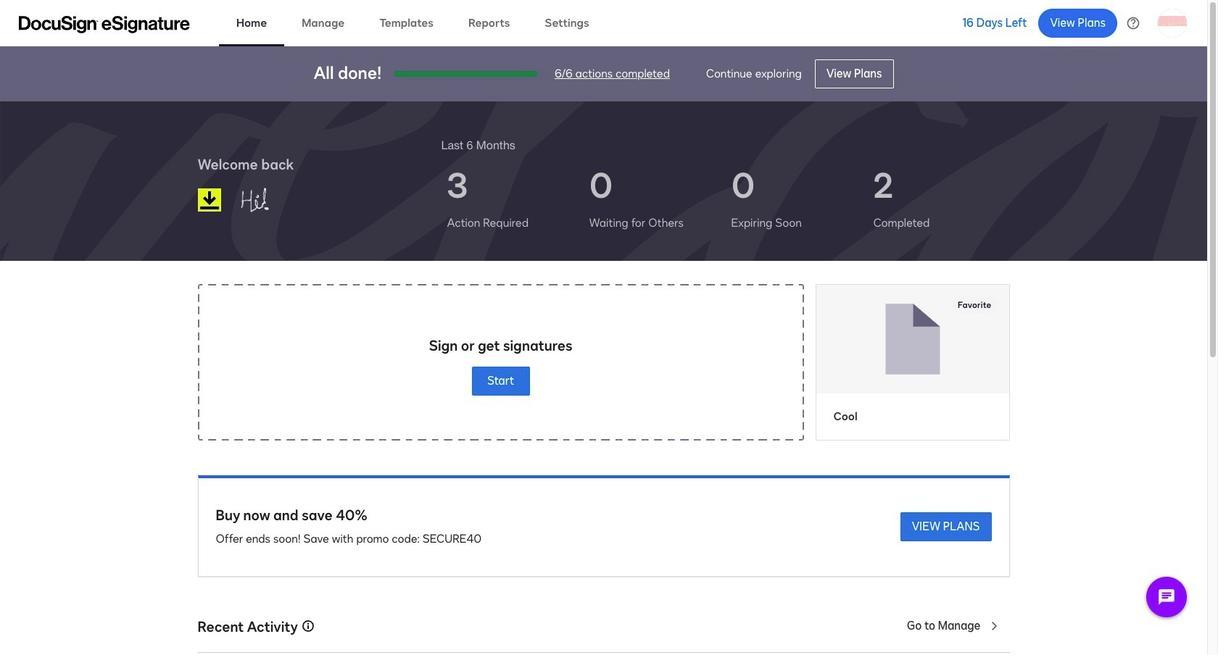 Task type: vqa. For each thing, say whether or not it's contained in the screenshot.
Generic Name image
yes



Task type: describe. For each thing, give the bounding box(es) containing it.
your uploaded profile image image
[[1158, 8, 1187, 37]]

docusignlogo image
[[198, 189, 221, 212]]



Task type: locate. For each thing, give the bounding box(es) containing it.
heading
[[441, 136, 516, 154]]

list
[[441, 154, 1010, 244]]

docusign esignature image
[[19, 16, 190, 33]]

generic name image
[[233, 181, 308, 219]]

use cool image
[[816, 285, 1009, 394]]



